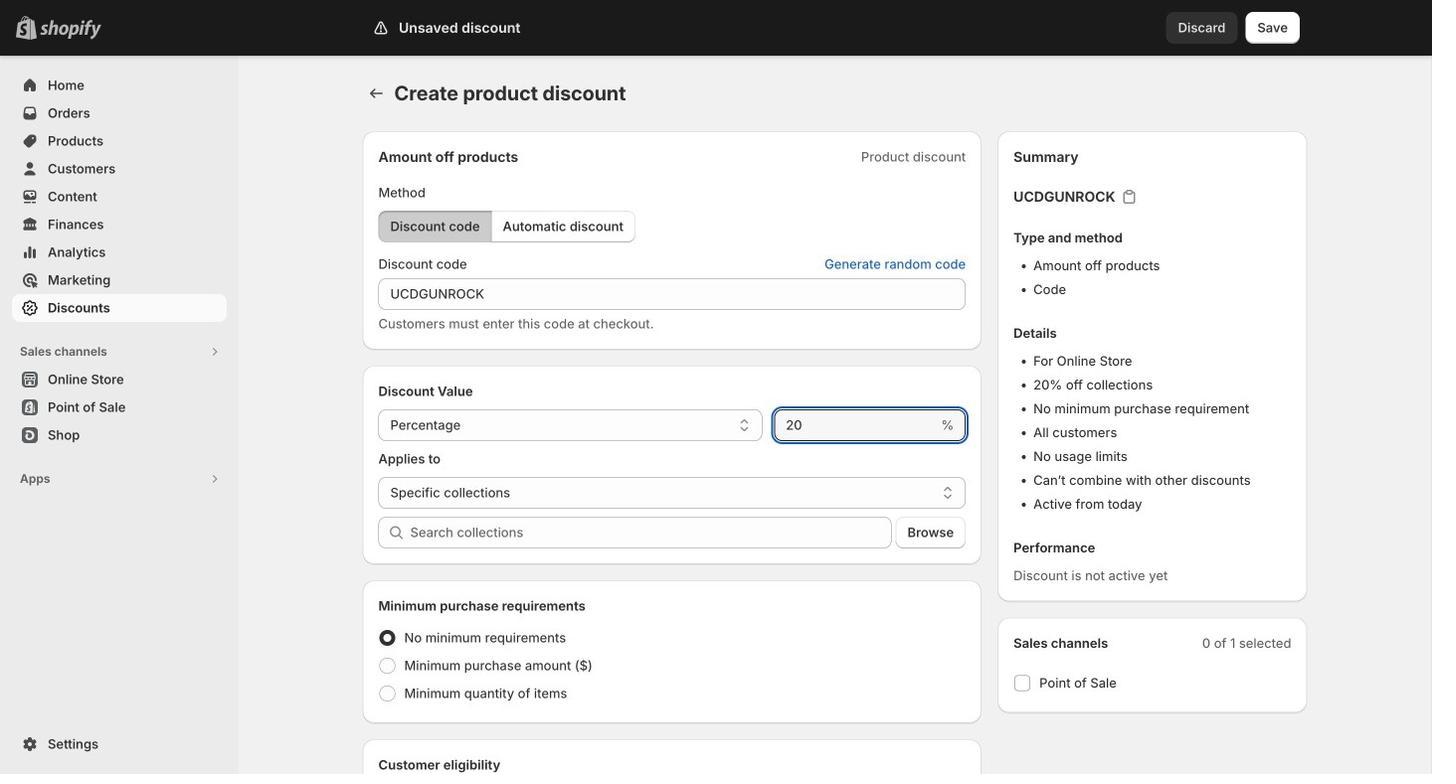 Task type: describe. For each thing, give the bounding box(es) containing it.
Search collections text field
[[410, 517, 892, 549]]



Task type: locate. For each thing, give the bounding box(es) containing it.
shopify image
[[40, 20, 101, 40]]

None text field
[[378, 279, 966, 310], [774, 410, 937, 442], [378, 279, 966, 310], [774, 410, 937, 442]]



